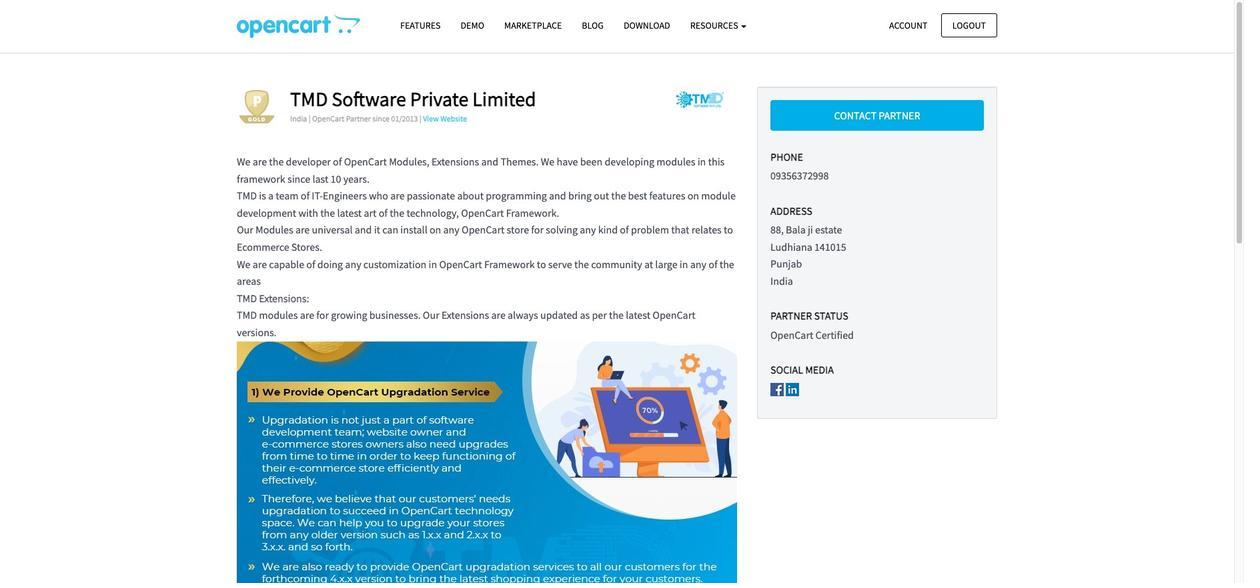 Task type: describe. For each thing, give the bounding box(es) containing it.
1 horizontal spatial and
[[481, 155, 499, 168]]

view
[[423, 113, 439, 123]]

tmd up versions. in the left of the page
[[237, 309, 257, 322]]

facebook image
[[771, 383, 784, 397]]

best
[[628, 189, 647, 202]]

tmd software private limited india | opencart partner since 01/2013 | view website
[[290, 86, 536, 123]]

demo
[[461, 19, 484, 31]]

punjab
[[771, 257, 802, 270]]

we are the developer of opencart modules, extensions and themes. we have been developing modules in this framework since last 10 years. tmd is a team of it-engineers who are passionate about programming and bring out the best features on module development with the latest art of the technology, opencart framework. our modules are universal and it can install on any opencart store for solving any kind of problem that relates to ecommerce stores. we are capable of doing any customization in opencart framework to serve the community at large in any of the areas tmd extensions: tmd modules are for growing businesses. our extensions are always updated as per the latest opencart versions.
[[237, 155, 736, 339]]

any left kind
[[580, 223, 596, 236]]

2 | from the left
[[420, 113, 422, 123]]

last
[[313, 172, 329, 185]]

1 vertical spatial extensions
[[442, 309, 489, 322]]

install
[[401, 223, 428, 236]]

that
[[671, 223, 690, 236]]

ji
[[808, 223, 813, 236]]

social media
[[771, 363, 834, 376]]

opencart - partner tmd software private limited image
[[237, 14, 360, 38]]

website
[[441, 113, 467, 123]]

1 vertical spatial and
[[549, 189, 566, 202]]

1 horizontal spatial on
[[688, 189, 699, 202]]

09356372998
[[771, 169, 829, 182]]

the up can
[[390, 206, 405, 219]]

relates
[[692, 223, 722, 236]]

module
[[701, 189, 736, 202]]

partner inside tmd software private limited india | opencart partner since 01/2013 | view website
[[346, 113, 371, 123]]

opencart inside partner status opencart certified
[[771, 328, 814, 341]]

themes.
[[501, 155, 539, 168]]

of right kind
[[620, 223, 629, 236]]

technology,
[[407, 206, 459, 219]]

2 horizontal spatial in
[[698, 155, 706, 168]]

is
[[259, 189, 266, 202]]

india inside address 88, bala ji estate ludhiana 141015 punjab india
[[771, 274, 793, 287]]

at
[[644, 257, 653, 271]]

opencart down about
[[461, 206, 504, 219]]

stores.
[[291, 240, 322, 254]]

tmd inside tmd software private limited india | opencart partner since 01/2013 | view website
[[290, 86, 328, 111]]

1 horizontal spatial in
[[680, 257, 688, 271]]

ludhiana
[[771, 240, 813, 253]]

any down technology,
[[443, 223, 460, 236]]

contact
[[834, 109, 877, 122]]

2 vertical spatial and
[[355, 223, 372, 236]]

estate
[[815, 223, 842, 236]]

2 horizontal spatial partner
[[879, 109, 920, 122]]

phone 09356372998
[[771, 150, 829, 182]]

blog link
[[572, 14, 614, 37]]

software
[[332, 86, 406, 111]]

0 horizontal spatial on
[[430, 223, 441, 236]]

years.
[[343, 172, 370, 185]]

areas
[[237, 274, 261, 288]]

updated
[[540, 309, 578, 322]]

0 vertical spatial our
[[237, 223, 253, 236]]

are left always
[[491, 309, 506, 322]]

extensions:
[[259, 291, 309, 305]]

private
[[410, 86, 469, 111]]

the down relates
[[720, 257, 735, 271]]

as
[[580, 309, 590, 322]]

of down relates
[[709, 257, 718, 271]]

features link
[[390, 14, 451, 37]]

art
[[364, 206, 377, 219]]

serve
[[548, 257, 572, 271]]

the up framework
[[269, 155, 284, 168]]

demo link
[[451, 14, 494, 37]]

opencart left store
[[462, 223, 505, 236]]

limited
[[473, 86, 536, 111]]

per
[[592, 309, 607, 322]]

bala
[[786, 223, 806, 236]]

the right per
[[609, 309, 624, 322]]

versions.
[[237, 326, 277, 339]]

0 horizontal spatial to
[[537, 257, 546, 271]]

it
[[374, 223, 380, 236]]

are up framework
[[253, 155, 267, 168]]

capable
[[269, 257, 304, 271]]

framework
[[237, 172, 285, 185]]

a
[[268, 189, 274, 202]]

businesses.
[[369, 309, 421, 322]]

been
[[580, 155, 603, 168]]

logout link
[[941, 13, 998, 37]]

1 horizontal spatial to
[[724, 223, 733, 236]]

since inside we are the developer of opencart modules, extensions and themes. we have been developing modules in this framework since last 10 years. tmd is a team of it-engineers who are passionate about programming and bring out the best features on module development with the latest art of the technology, opencart framework. our modules are universal and it can install on any opencart store for solving any kind of problem that relates to ecommerce stores. we are capable of doing any customization in opencart framework to serve the community at large in any of the areas tmd extensions: tmd modules are for growing businesses. our extensions are always updated as per the latest opencart versions.
[[288, 172, 310, 185]]

development
[[237, 206, 296, 219]]

09356372998 link
[[771, 169, 829, 182]]

team
[[276, 189, 299, 202]]

partner status opencart certified
[[771, 309, 854, 341]]

opencart left 'framework'
[[439, 257, 482, 271]]

resources link
[[680, 14, 757, 37]]

it-
[[312, 189, 323, 202]]

opencart certified image
[[237, 87, 277, 127]]

are right the who
[[390, 189, 405, 202]]

have
[[557, 155, 578, 168]]

certified
[[816, 328, 854, 341]]

address 88, bala ji estate ludhiana 141015 punjab india
[[771, 204, 847, 287]]

phone
[[771, 150, 803, 163]]



Task type: locate. For each thing, give the bounding box(es) containing it.
framework
[[484, 257, 535, 271]]

linkedin image
[[786, 383, 800, 397]]

partner down software
[[346, 113, 371, 123]]

partner inside partner status opencart certified
[[771, 309, 812, 323]]

2 horizontal spatial and
[[549, 189, 566, 202]]

modules,
[[389, 155, 430, 168]]

partner left status
[[771, 309, 812, 323]]

1 vertical spatial latest
[[626, 309, 651, 322]]

0 vertical spatial to
[[724, 223, 733, 236]]

of left "it-"
[[301, 189, 310, 202]]

0 vertical spatial since
[[373, 113, 390, 123]]

0 vertical spatial and
[[481, 155, 499, 168]]

latest down "engineers"
[[337, 206, 362, 219]]

modules down extensions:
[[259, 309, 298, 322]]

developing
[[605, 155, 655, 168]]

on down technology,
[[430, 223, 441, 236]]

0 horizontal spatial india
[[290, 113, 307, 123]]

modules up the features
[[657, 155, 696, 168]]

any
[[443, 223, 460, 236], [580, 223, 596, 236], [345, 257, 361, 271], [690, 257, 707, 271]]

0 vertical spatial on
[[688, 189, 699, 202]]

extensions
[[432, 155, 479, 168], [442, 309, 489, 322]]

marketplace
[[504, 19, 562, 31]]

we
[[237, 155, 251, 168], [541, 155, 555, 168], [237, 257, 251, 271]]

0 horizontal spatial our
[[237, 223, 253, 236]]

blog
[[582, 19, 604, 31]]

the right out
[[611, 189, 626, 202]]

download
[[624, 19, 670, 31]]

and
[[481, 155, 499, 168], [549, 189, 566, 202], [355, 223, 372, 236]]

0 vertical spatial for
[[531, 223, 544, 236]]

are down extensions:
[[300, 309, 314, 322]]

latest right per
[[626, 309, 651, 322]]

opencart up years.
[[344, 155, 387, 168]]

| up developer
[[309, 113, 311, 123]]

1 | from the left
[[309, 113, 311, 123]]

| left view
[[420, 113, 422, 123]]

modules
[[657, 155, 696, 168], [259, 309, 298, 322]]

kind
[[598, 223, 618, 236]]

universal
[[312, 223, 353, 236]]

solving
[[546, 223, 578, 236]]

to right relates
[[724, 223, 733, 236]]

since down developer
[[288, 172, 310, 185]]

large
[[655, 257, 678, 271]]

0 vertical spatial latest
[[337, 206, 362, 219]]

account link
[[878, 13, 939, 37]]

bring
[[568, 189, 592, 202]]

resources
[[690, 19, 740, 31]]

1 horizontal spatial india
[[771, 274, 793, 287]]

since down software
[[373, 113, 390, 123]]

extensions up about
[[432, 155, 479, 168]]

0 horizontal spatial since
[[288, 172, 310, 185]]

contact partner link
[[771, 100, 984, 131]]

of right art
[[379, 206, 388, 219]]

for
[[531, 223, 544, 236], [316, 309, 329, 322]]

1 horizontal spatial |
[[420, 113, 422, 123]]

to left serve
[[537, 257, 546, 271]]

status
[[814, 309, 849, 323]]

in right the customization
[[429, 257, 437, 271]]

growing
[[331, 309, 367, 322]]

1 vertical spatial for
[[316, 309, 329, 322]]

developer
[[286, 155, 331, 168]]

community
[[591, 257, 642, 271]]

0 vertical spatial india
[[290, 113, 307, 123]]

on left the module
[[688, 189, 699, 202]]

out
[[594, 189, 609, 202]]

india down punjab
[[771, 274, 793, 287]]

doing
[[317, 257, 343, 271]]

this
[[708, 155, 725, 168]]

always
[[508, 309, 538, 322]]

1 vertical spatial our
[[423, 309, 440, 322]]

india right the "opencart certified" image
[[290, 113, 307, 123]]

1 horizontal spatial for
[[531, 223, 544, 236]]

0 horizontal spatial in
[[429, 257, 437, 271]]

opencart down 'large'
[[653, 309, 696, 322]]

features
[[400, 19, 441, 31]]

social
[[771, 363, 803, 376]]

0 horizontal spatial and
[[355, 223, 372, 236]]

are up stores.
[[296, 223, 310, 236]]

tmd
[[290, 86, 328, 111], [237, 189, 257, 202], [237, 291, 257, 305], [237, 309, 257, 322]]

partner
[[879, 109, 920, 122], [346, 113, 371, 123], [771, 309, 812, 323]]

for down "framework." on the left top of page
[[531, 223, 544, 236]]

0 horizontal spatial |
[[309, 113, 311, 123]]

|
[[309, 113, 311, 123], [420, 113, 422, 123]]

1 vertical spatial since
[[288, 172, 310, 185]]

download link
[[614, 14, 680, 37]]

we up "areas"
[[237, 257, 251, 271]]

the up universal on the top
[[320, 206, 335, 219]]

can
[[382, 223, 398, 236]]

opencart down software
[[312, 113, 345, 123]]

on
[[688, 189, 699, 202], [430, 223, 441, 236]]

141015
[[815, 240, 847, 253]]

1 vertical spatial to
[[537, 257, 546, 271]]

partner right contact
[[879, 109, 920, 122]]

0 horizontal spatial for
[[316, 309, 329, 322]]

of
[[333, 155, 342, 168], [301, 189, 310, 202], [379, 206, 388, 219], [620, 223, 629, 236], [306, 257, 315, 271], [709, 257, 718, 271]]

problem
[[631, 223, 669, 236]]

we left have
[[541, 155, 555, 168]]

tmd software private limited image
[[664, 87, 737, 113]]

the
[[269, 155, 284, 168], [611, 189, 626, 202], [320, 206, 335, 219], [390, 206, 405, 219], [574, 257, 589, 271], [720, 257, 735, 271], [609, 309, 624, 322]]

opencart
[[312, 113, 345, 123], [344, 155, 387, 168], [461, 206, 504, 219], [462, 223, 505, 236], [439, 257, 482, 271], [653, 309, 696, 322], [771, 328, 814, 341]]

0 vertical spatial extensions
[[432, 155, 479, 168]]

1 horizontal spatial modules
[[657, 155, 696, 168]]

since inside tmd software private limited india | opencart partner since 01/2013 | view website
[[373, 113, 390, 123]]

extensions left always
[[442, 309, 489, 322]]

passionate
[[407, 189, 455, 202]]

ecommerce
[[237, 240, 289, 254]]

0 horizontal spatial latest
[[337, 206, 362, 219]]

engineers
[[323, 189, 367, 202]]

logout
[[953, 19, 986, 31]]

our
[[237, 223, 253, 236], [423, 309, 440, 322]]

1 vertical spatial modules
[[259, 309, 298, 322]]

10
[[331, 172, 341, 185]]

features
[[649, 189, 686, 202]]

the right serve
[[574, 257, 589, 271]]

1 horizontal spatial our
[[423, 309, 440, 322]]

programming
[[486, 189, 547, 202]]

with
[[299, 206, 318, 219]]

tmd down "areas"
[[237, 291, 257, 305]]

opencart inside tmd software private limited india | opencart partner since 01/2013 | view website
[[312, 113, 345, 123]]

of down stores.
[[306, 257, 315, 271]]

contact partner
[[834, 109, 920, 122]]

in
[[698, 155, 706, 168], [429, 257, 437, 271], [680, 257, 688, 271]]

tmd right the "opencart certified" image
[[290, 86, 328, 111]]

of up 10
[[333, 155, 342, 168]]

framework.
[[506, 206, 560, 219]]

india inside tmd software private limited india | opencart partner since 01/2013 | view website
[[290, 113, 307, 123]]

and left themes.
[[481, 155, 499, 168]]

we up framework
[[237, 155, 251, 168]]

account
[[889, 19, 928, 31]]

customization
[[364, 257, 427, 271]]

for left growing
[[316, 309, 329, 322]]

store
[[507, 223, 529, 236]]

1 horizontal spatial since
[[373, 113, 390, 123]]

our up ecommerce
[[237, 223, 253, 236]]

any right doing
[[345, 257, 361, 271]]

0 horizontal spatial partner
[[346, 113, 371, 123]]

opencart up social
[[771, 328, 814, 341]]

1 vertical spatial on
[[430, 223, 441, 236]]

1 horizontal spatial partner
[[771, 309, 812, 323]]

in left this
[[698, 155, 706, 168]]

marketplace link
[[494, 14, 572, 37]]

0 vertical spatial modules
[[657, 155, 696, 168]]

to
[[724, 223, 733, 236], [537, 257, 546, 271]]

our right businesses.
[[423, 309, 440, 322]]

modules
[[256, 223, 293, 236]]

1 vertical spatial india
[[771, 274, 793, 287]]

and left bring
[[549, 189, 566, 202]]

any right 'large'
[[690, 257, 707, 271]]

who
[[369, 189, 388, 202]]

0 horizontal spatial modules
[[259, 309, 298, 322]]

in right 'large'
[[680, 257, 688, 271]]

1 horizontal spatial latest
[[626, 309, 651, 322]]

01/2013
[[391, 113, 418, 123]]

and left it
[[355, 223, 372, 236]]

are down ecommerce
[[253, 257, 267, 271]]

address
[[771, 204, 813, 217]]

media
[[805, 363, 834, 376]]

about
[[457, 189, 484, 202]]

tmd left is
[[237, 189, 257, 202]]

88,
[[771, 223, 784, 236]]



Task type: vqa. For each thing, say whether or not it's contained in the screenshot.
GitHub "Image"
no



